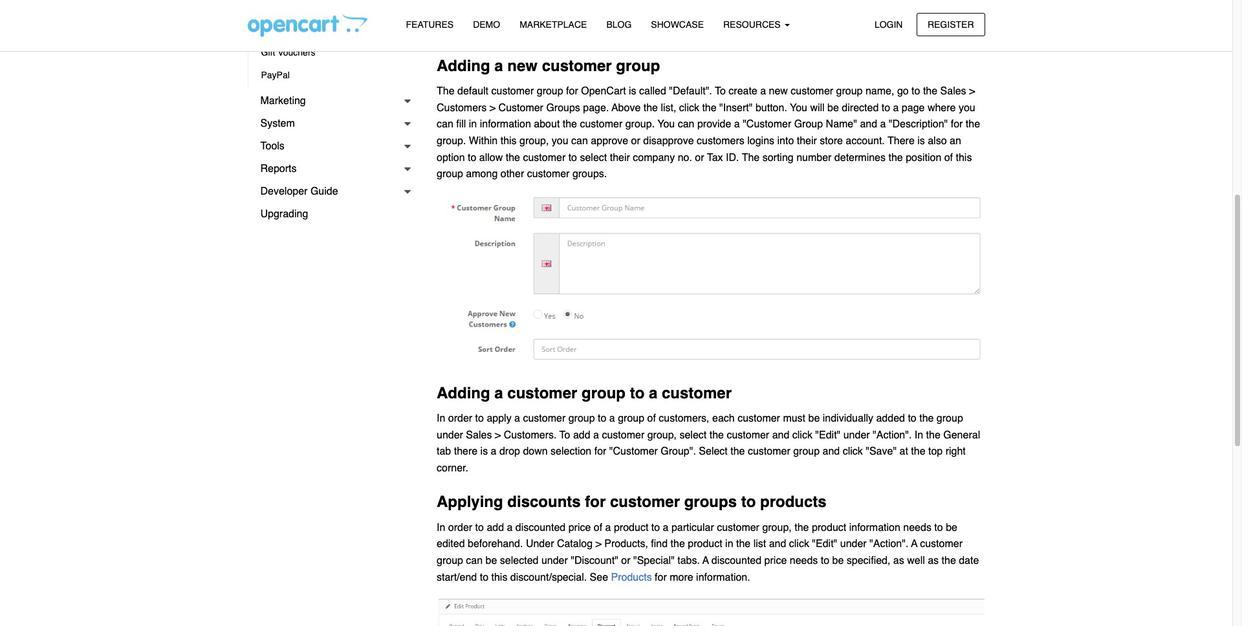 Task type: locate. For each thing, give the bounding box(es) containing it.
tab
[[437, 446, 451, 458]]

1 horizontal spatial discounted
[[712, 555, 762, 567]]

2 as from the left
[[928, 555, 939, 567]]

"action".
[[873, 429, 912, 441], [870, 539, 909, 550]]

discounted up information.
[[712, 555, 762, 567]]

provide
[[697, 119, 731, 130]]

2 vertical spatial or
[[621, 555, 631, 567]]

> inside 'in order to add a discounted price of a product to a particular customer group, the product information needs to be edited beforehand. under catalog > products, find the product in the list and click "edit" under "action". a customer group can be selected under "discount" or "special" tabs. a discounted price needs to be specified, as well as the date start/end to this discount/special. see'
[[596, 539, 602, 550]]

developer
[[260, 186, 308, 197]]

2 horizontal spatial or
[[695, 152, 704, 163]]

to left create at right
[[715, 86, 726, 97]]

group.
[[626, 119, 655, 130], [437, 135, 466, 147]]

click right list
[[789, 539, 809, 550]]

be
[[828, 102, 839, 114], [809, 413, 820, 425], [946, 522, 958, 534], [486, 555, 497, 567], [832, 555, 844, 567]]

0 vertical spatial in
[[469, 119, 477, 130]]

0 vertical spatial order
[[448, 413, 472, 425]]

this inside 'in order to add a discounted price of a product to a particular customer group, the product information needs to be edited beforehand. under catalog > products, find the product in the list and click "edit" under "action". a customer group can be selected under "discount" or "special" tabs. a discounted price needs to be specified, as well as the date start/end to this discount/special. see'
[[491, 572, 508, 583]]

2 vertical spatial of
[[594, 522, 603, 534]]

you right where
[[959, 102, 976, 114]]

and up "account."
[[860, 119, 877, 130]]

to inside 'in order to apply a customer group to a group of customers, each customer must be individually added to the group under sales > customers. to add a customer group, select the customer and click "edit" under "action". in the general tab there is a drop down selection for "customer group". select the customer group and click "save" at the top right corner.'
[[560, 429, 570, 441]]

0 vertical spatial select
[[580, 152, 607, 163]]

0 horizontal spatial group,
[[520, 135, 549, 147]]

adding up default
[[437, 57, 490, 75]]

1 vertical spatial "action".
[[870, 539, 909, 550]]

select
[[580, 152, 607, 163], [680, 429, 707, 441]]

page
[[902, 102, 925, 114]]

above
[[612, 102, 641, 114]]

can up start/end
[[466, 555, 483, 567]]

a
[[495, 57, 503, 75], [760, 86, 766, 97], [893, 102, 899, 114], [734, 119, 740, 130], [880, 119, 886, 130], [495, 384, 503, 402], [649, 384, 658, 402], [514, 413, 520, 425], [609, 413, 615, 425], [593, 429, 599, 441], [491, 446, 497, 458], [507, 522, 513, 534], [605, 522, 611, 534], [663, 522, 669, 534]]

0 horizontal spatial select
[[580, 152, 607, 163]]

0 vertical spatial you
[[790, 102, 808, 114]]

2 vertical spatial group,
[[763, 522, 792, 534]]

in order to apply a customer group to a group of customers, each customer must be individually added to the group under sales > customers. to add a customer group, select the customer and click "edit" under "action". in the general tab there is a drop down selection for "customer group". select the customer group and click "save" at the top right corner.
[[437, 413, 980, 474]]

"customer left group".
[[609, 446, 658, 458]]

"edit" down products
[[812, 539, 837, 550]]

click inside the default customer group for opencart is called "default". to create a new customer group name, go to the sales > customers > customer groups page. above the list, click the "insert" button. you will be directed to a page where you can fill in information about the customer group. you can provide a "customer group name" and a "description" for the group. within this group, you can approve or disapprove customers logins into their store account. there is also an option to allow the customer to select their company no. or tax id. the sorting number determines the position of this group among other customer groups.
[[679, 102, 699, 114]]

you down list,
[[658, 119, 675, 130]]

"customer down the button. on the right of page
[[743, 119, 792, 130]]

products
[[611, 572, 652, 583]]

group, up group".
[[648, 429, 677, 441]]

1 horizontal spatial group.
[[626, 119, 655, 130]]

is
[[629, 86, 636, 97], [918, 135, 925, 147], [481, 446, 488, 458]]

down
[[523, 446, 548, 458]]

group
[[616, 57, 660, 75], [537, 86, 563, 97], [836, 86, 863, 97], [437, 168, 463, 180], [582, 384, 626, 402], [569, 413, 595, 425], [618, 413, 645, 425], [937, 413, 963, 425], [793, 446, 820, 458], [437, 555, 463, 567]]

order up there
[[448, 413, 472, 425]]

order inside 'in order to apply a customer group to a group of customers, each customer must be individually added to the group under sales > customers. to add a customer group, select the customer and click "edit" under "action". in the general tab there is a drop down selection for "customer group". select the customer group and click "save" at the top right corner.'
[[448, 413, 472, 425]]

click down must
[[793, 429, 813, 441]]

tax
[[707, 152, 723, 163]]

a right tabs.
[[703, 555, 709, 567]]

default
[[457, 86, 489, 97]]

for up an
[[951, 119, 963, 130]]

"action". inside 'in order to add a discounted price of a product to a particular customer group, the product information needs to be edited beforehand. under catalog > products, find the product in the list and click "edit" under "action". a customer group can be selected under "discount" or "special" tabs. a discounted price needs to be specified, as well as the date start/end to this discount/special. see'
[[870, 539, 909, 550]]

"edit" for be
[[812, 539, 837, 550]]

1 vertical spatial "edit"
[[812, 539, 837, 550]]

0 horizontal spatial information
[[480, 119, 531, 130]]

in inside the default customer group for opencart is called "default". to create a new customer group name, go to the sales > customers > customer groups page. above the list, click the "insert" button. you will be directed to a page where you can fill in information about the customer group. you can provide a "customer group name" and a "description" for the group. within this group, you can approve or disapprove customers logins into their store account. there is also an option to allow the customer to select their company no. or tax id. the sorting number determines the position of this group among other customer groups.
[[469, 119, 477, 130]]

1 vertical spatial of
[[647, 413, 656, 425]]

1 order from the top
[[448, 413, 472, 425]]

1 vertical spatial you
[[552, 135, 569, 147]]

price up catalog
[[569, 522, 591, 534]]

information inside 'in order to add a discounted price of a product to a particular customer group, the product information needs to be edited beforehand. under catalog > products, find the product in the list and click "edit" under "action". a customer group can be selected under "discount" or "special" tabs. a discounted price needs to be specified, as well as the date start/end to this discount/special. see'
[[849, 522, 901, 534]]

0 vertical spatial "action".
[[873, 429, 912, 441]]

2 adding from the top
[[437, 384, 490, 402]]

customers
[[437, 102, 487, 114]]

1 horizontal spatial sales
[[941, 86, 966, 97]]

add up selection
[[573, 429, 591, 441]]

to
[[912, 86, 920, 97], [882, 102, 890, 114], [468, 152, 477, 163], [569, 152, 577, 163], [630, 384, 645, 402], [475, 413, 484, 425], [598, 413, 607, 425], [908, 413, 917, 425], [741, 493, 756, 511], [475, 522, 484, 534], [651, 522, 660, 534], [935, 522, 943, 534], [821, 555, 830, 567], [480, 572, 489, 583]]

customer
[[542, 57, 612, 75], [491, 86, 534, 97], [791, 86, 834, 97], [580, 119, 623, 130], [523, 152, 566, 163], [527, 168, 570, 180], [508, 384, 577, 402], [662, 384, 732, 402], [523, 413, 566, 425], [738, 413, 780, 425], [602, 429, 645, 441], [727, 429, 770, 441], [748, 446, 791, 458], [610, 493, 680, 511], [717, 522, 760, 534], [920, 539, 963, 550]]

go
[[897, 86, 909, 97]]

0 horizontal spatial new
[[508, 57, 538, 75]]

group. down "above"
[[626, 119, 655, 130]]

needs down products
[[790, 555, 818, 567]]

"customer inside the default customer group for opencart is called "default". to create a new customer group name, go to the sales > customers > customer groups page. above the list, click the "insert" button. you will be directed to a page where you can fill in information about the customer group. you can provide a "customer group name" and a "description" for the group. within this group, you can approve or disapprove customers logins into their store account. there is also an option to allow the customer to select their company no. or tax id. the sorting number determines the position of this group among other customer groups.
[[743, 119, 792, 130]]

is left also at the right top of the page
[[918, 135, 925, 147]]

1 horizontal spatial as
[[928, 555, 939, 567]]

"default".
[[669, 86, 712, 97]]

sales up there
[[466, 429, 492, 441]]

0 horizontal spatial of
[[594, 522, 603, 534]]

their down 'group' at the right top
[[797, 135, 817, 147]]

product
[[614, 522, 649, 534], [812, 522, 847, 534], [688, 539, 723, 550]]

the up customers
[[437, 86, 455, 97]]

1 horizontal spatial add
[[573, 429, 591, 441]]

of up "discount"
[[594, 522, 603, 534]]

of down an
[[945, 152, 953, 163]]

"edit" inside 'in order to add a discounted price of a product to a particular customer group, the product information needs to be edited beforehand. under catalog > products, find the product in the list and click "edit" under "action". a customer group can be selected under "discount" or "special" tabs. a discounted price needs to be specified, as well as the date start/end to this discount/special. see'
[[812, 539, 837, 550]]

vouchers
[[278, 47, 315, 58]]

be inside 'in order to apply a customer group to a group of customers, each customer must be individually added to the group under sales > customers. to add a customer group, select the customer and click "edit" under "action". in the general tab there is a drop down selection for "customer group". select the customer group and click "save" at the top right corner.'
[[809, 413, 820, 425]]

each
[[712, 413, 735, 425]]

1 vertical spatial you
[[658, 119, 675, 130]]

group, up list
[[763, 522, 792, 534]]

group,
[[520, 135, 549, 147], [648, 429, 677, 441], [763, 522, 792, 534]]

0 horizontal spatial sales
[[466, 429, 492, 441]]

"edit" inside 'in order to apply a customer group to a group of customers, each customer must be individually added to the group under sales > customers. to add a customer group, select the customer and click "edit" under "action". in the general tab there is a drop down selection for "customer group". select the customer group and click "save" at the top right corner.'
[[816, 429, 841, 441]]

0 horizontal spatial the
[[437, 86, 455, 97]]

selected
[[500, 555, 539, 567]]

in inside 'in order to add a discounted price of a product to a particular customer group, the product information needs to be edited beforehand. under catalog > products, find the product in the list and click "edit" under "action". a customer group can be selected under "discount" or "special" tabs. a discounted price needs to be specified, as well as the date start/end to this discount/special. see'
[[437, 522, 445, 534]]

for
[[566, 86, 578, 97], [951, 119, 963, 130], [594, 446, 607, 458], [585, 493, 606, 511], [655, 572, 667, 583]]

must
[[783, 413, 806, 425]]

0 vertical spatial to
[[715, 86, 726, 97]]

discounted up "under"
[[516, 522, 566, 534]]

2 order from the top
[[448, 522, 472, 534]]

can inside 'in order to add a discounted price of a product to a particular customer group, the product information needs to be edited beforehand. under catalog > products, find the product in the list and click "edit" under "action". a customer group can be selected under "discount" or "special" tabs. a discounted price needs to be specified, as well as the date start/end to this discount/special. see'
[[466, 555, 483, 567]]

apply
[[487, 413, 512, 425]]

this down selected
[[491, 572, 508, 583]]

of inside 'in order to add a discounted price of a product to a particular customer group, the product information needs to be edited beforehand. under catalog > products, find the product in the list and click "edit" under "action". a customer group can be selected under "discount" or "special" tabs. a discounted price needs to be specified, as well as the date start/end to this discount/special. see'
[[594, 522, 603, 534]]

for right selection
[[594, 446, 607, 458]]

is inside 'in order to apply a customer group to a group of customers, each customer must be individually added to the group under sales > customers. to add a customer group, select the customer and click "edit" under "action". in the general tab there is a drop down selection for "customer group". select the customer group and click "save" at the top right corner.'
[[481, 446, 488, 458]]

1 horizontal spatial to
[[715, 86, 726, 97]]

2 horizontal spatial is
[[918, 135, 925, 147]]

0 horizontal spatial to
[[560, 429, 570, 441]]

0 vertical spatial you
[[959, 102, 976, 114]]

1 horizontal spatial select
[[680, 429, 707, 441]]

paypal
[[261, 70, 290, 80]]

1 vertical spatial new
[[769, 86, 788, 97]]

will
[[810, 102, 825, 114]]

a up well
[[911, 539, 918, 550]]

click down ""default"."
[[679, 102, 699, 114]]

there
[[888, 135, 915, 147]]

0 horizontal spatial add
[[487, 522, 504, 534]]

0 vertical spatial their
[[797, 135, 817, 147]]

1 vertical spatial their
[[610, 152, 630, 163]]

1 horizontal spatial you
[[959, 102, 976, 114]]

group inside 'in order to add a discounted price of a product to a particular customer group, the product information needs to be edited beforehand. under catalog > products, find the product in the list and click "edit" under "action". a customer group can be selected under "discount" or "special" tabs. a discounted price needs to be specified, as well as the date start/end to this discount/special. see'
[[437, 555, 463, 567]]

"discount"
[[571, 555, 619, 567]]

product up the products,
[[614, 522, 649, 534]]

their down approve
[[610, 152, 630, 163]]

0 vertical spatial "edit"
[[816, 429, 841, 441]]

1 as from the left
[[894, 555, 904, 567]]

1 horizontal spatial product
[[688, 539, 723, 550]]

1 horizontal spatial a
[[911, 539, 918, 550]]

button.
[[756, 102, 787, 114]]

"action". down added
[[873, 429, 912, 441]]

1 vertical spatial adding
[[437, 384, 490, 402]]

to up selection
[[560, 429, 570, 441]]

the default customer group for opencart is called "default". to create a new customer group name, go to the sales > customers > customer groups page. above the list, click the "insert" button. you will be directed to a page where you can fill in information about the customer group. you can provide a "customer group name" and a "description" for the group. within this group, you can approve or disapprove customers logins into their store account. there is also an option to allow the customer to select their company no. or tax id. the sorting number determines the position of this group among other customer groups.
[[437, 86, 980, 180]]

as right well
[[928, 555, 939, 567]]

opencart
[[581, 86, 626, 97]]

select inside 'in order to apply a customer group to a group of customers, each customer must be individually added to the group under sales > customers. to add a customer group, select the customer and click "edit" under "action". in the general tab there is a drop down selection for "customer group". select the customer group and click "save" at the top right corner.'
[[680, 429, 707, 441]]

this up allow
[[501, 135, 517, 147]]

and inside 'in order to add a discounted price of a product to a particular customer group, the product information needs to be edited beforehand. under catalog > products, find the product in the list and click "edit" under "action". a customer group can be selected under "discount" or "special" tabs. a discounted price needs to be specified, as well as the date start/end to this discount/special. see'
[[769, 539, 786, 550]]

0 vertical spatial of
[[945, 152, 953, 163]]

you down about
[[552, 135, 569, 147]]

0 horizontal spatial their
[[610, 152, 630, 163]]

1 vertical spatial select
[[680, 429, 707, 441]]

of
[[945, 152, 953, 163], [647, 413, 656, 425], [594, 522, 603, 534]]

1 horizontal spatial in
[[725, 539, 733, 550]]

1 horizontal spatial is
[[629, 86, 636, 97]]

or down the products,
[[621, 555, 631, 567]]

0 horizontal spatial a
[[703, 555, 709, 567]]

1 vertical spatial is
[[918, 135, 925, 147]]

information.
[[696, 572, 750, 583]]

0 horizontal spatial is
[[481, 446, 488, 458]]

1 vertical spatial order
[[448, 522, 472, 534]]

add
[[573, 429, 591, 441], [487, 522, 504, 534]]

for up groups
[[566, 86, 578, 97]]

0 horizontal spatial in
[[469, 119, 477, 130]]

"action". up specified, at the bottom right of the page
[[870, 539, 909, 550]]

0 horizontal spatial or
[[621, 555, 631, 567]]

add up beforehand.
[[487, 522, 504, 534]]

1 vertical spatial to
[[560, 429, 570, 441]]

group, inside 'in order to apply a customer group to a group of customers, each customer must be individually added to the group under sales > customers. to add a customer group, select the customer and click "edit" under "action". in the general tab there is a drop down selection for "customer group". select the customer group and click "save" at the top right corner.'
[[648, 429, 677, 441]]

0 horizontal spatial "customer
[[609, 446, 658, 458]]

2 vertical spatial this
[[491, 572, 508, 583]]

for down "special"
[[655, 572, 667, 583]]

as left well
[[894, 555, 904, 567]]

select up groups.
[[580, 152, 607, 163]]

1 vertical spatial group.
[[437, 135, 466, 147]]

information down customer
[[480, 119, 531, 130]]

developer guide link
[[248, 181, 417, 203]]

is right there
[[481, 446, 488, 458]]

and
[[860, 119, 877, 130], [772, 429, 790, 441], [823, 446, 840, 458], [769, 539, 786, 550]]

customers
[[697, 135, 745, 147]]

tabs.
[[678, 555, 700, 567]]

"edit" for group
[[816, 429, 841, 441]]

add inside 'in order to add a discounted price of a product to a particular customer group, the product information needs to be edited beforehand. under catalog > products, find the product in the list and click "edit" under "action". a customer group can be selected under "discount" or "special" tabs. a discounted price needs to be specified, as well as the date start/end to this discount/special. see'
[[487, 522, 504, 534]]

1 horizontal spatial or
[[631, 135, 641, 147]]

is up "above"
[[629, 86, 636, 97]]

1 vertical spatial sales
[[466, 429, 492, 441]]

1 vertical spatial add
[[487, 522, 504, 534]]

0 vertical spatial "customer
[[743, 119, 792, 130]]

for up catalog
[[585, 493, 606, 511]]

0 vertical spatial this
[[501, 135, 517, 147]]

page.
[[583, 102, 609, 114]]

a
[[911, 539, 918, 550], [703, 555, 709, 567]]

0 vertical spatial information
[[480, 119, 531, 130]]

new up customer
[[508, 57, 538, 75]]

1 horizontal spatial the
[[742, 152, 760, 163]]

product down products
[[812, 522, 847, 534]]

1 horizontal spatial you
[[790, 102, 808, 114]]

of inside 'in order to apply a customer group to a group of customers, each customer must be individually added to the group under sales > customers. to add a customer group, select the customer and click "edit" under "action". in the general tab there is a drop down selection for "customer group". select the customer group and click "save" at the top right corner.'
[[647, 413, 656, 425]]

the right id.
[[742, 152, 760, 163]]

adding
[[437, 57, 490, 75], [437, 384, 490, 402]]

1 vertical spatial "customer
[[609, 446, 658, 458]]

or right no.
[[695, 152, 704, 163]]

2 horizontal spatial of
[[945, 152, 953, 163]]

guide
[[311, 186, 338, 197]]

price down list
[[765, 555, 787, 567]]

group. up option
[[437, 135, 466, 147]]

1 horizontal spatial needs
[[904, 522, 932, 534]]

0 horizontal spatial price
[[569, 522, 591, 534]]

the
[[923, 86, 938, 97], [644, 102, 658, 114], [702, 102, 717, 114], [563, 119, 577, 130], [966, 119, 980, 130], [506, 152, 520, 163], [889, 152, 903, 163], [920, 413, 934, 425], [710, 429, 724, 441], [926, 429, 941, 441], [731, 446, 745, 458], [911, 446, 926, 458], [795, 522, 809, 534], [671, 539, 685, 550], [736, 539, 751, 550], [942, 555, 956, 567]]

1 horizontal spatial new
[[769, 86, 788, 97]]

in left list
[[725, 539, 733, 550]]

order up edited
[[448, 522, 472, 534]]

1 vertical spatial discounted
[[712, 555, 762, 567]]

of left customers,
[[647, 413, 656, 425]]

and inside the default customer group for opencart is called "default". to create a new customer group name, go to the sales > customers > customer groups page. above the list, click the "insert" button. you will be directed to a page where you can fill in information about the customer group. you can provide a "customer group name" and a "description" for the group. within this group, you can approve or disapprove customers logins into their store account. there is also an option to allow the customer to select their company no. or tax id. the sorting number determines the position of this group among other customer groups.
[[860, 119, 877, 130]]

new up the button. on the right of page
[[769, 86, 788, 97]]

1 vertical spatial in
[[725, 539, 733, 550]]

showcase
[[651, 19, 704, 30]]

2 vertical spatial is
[[481, 446, 488, 458]]

or up company at the right of the page
[[631, 135, 641, 147]]

select down customers,
[[680, 429, 707, 441]]

gift
[[261, 47, 275, 58]]

0 horizontal spatial you
[[658, 119, 675, 130]]

account.
[[846, 135, 885, 147]]

can
[[437, 119, 453, 130], [678, 119, 695, 130], [571, 135, 588, 147], [466, 555, 483, 567]]

you left will
[[790, 102, 808, 114]]

customers,
[[659, 413, 710, 425]]

1 horizontal spatial information
[[849, 522, 901, 534]]

or
[[631, 135, 641, 147], [695, 152, 704, 163], [621, 555, 631, 567]]

"action". inside 'in order to apply a customer group to a group of customers, each customer must be individually added to the group under sales > customers. to add a customer group, select the customer and click "edit" under "action". in the general tab there is a drop down selection for "customer group". select the customer group and click "save" at the top right corner.'
[[873, 429, 912, 441]]

also
[[928, 135, 947, 147]]

order
[[448, 413, 472, 425], [448, 522, 472, 534]]

"edit" down individually
[[816, 429, 841, 441]]

1 adding from the top
[[437, 57, 490, 75]]

customers group image
[[437, 191, 985, 368]]

this down an
[[956, 152, 972, 163]]

sales up where
[[941, 86, 966, 97]]

and down individually
[[823, 446, 840, 458]]

information up specified, at the bottom right of the page
[[849, 522, 901, 534]]

blog link
[[597, 14, 641, 36]]

login link
[[864, 13, 914, 36]]

1 vertical spatial price
[[765, 555, 787, 567]]

you
[[959, 102, 976, 114], [552, 135, 569, 147]]

you
[[790, 102, 808, 114], [658, 119, 675, 130]]

adding up apply
[[437, 384, 490, 402]]

needs up well
[[904, 522, 932, 534]]

features link
[[396, 14, 463, 36]]

0 vertical spatial discounted
[[516, 522, 566, 534]]

customers product discount image
[[437, 594, 985, 626]]

0 vertical spatial group,
[[520, 135, 549, 147]]

marketplace
[[520, 19, 587, 30]]

sorting
[[763, 152, 794, 163]]

0 vertical spatial add
[[573, 429, 591, 441]]

general
[[944, 429, 980, 441]]

2 vertical spatial in
[[437, 522, 445, 534]]

ip blacklist link
[[255, 16, 417, 38]]

order inside 'in order to add a discounted price of a product to a particular customer group, the product information needs to be edited beforehand. under catalog > products, find the product in the list and click "edit" under "action". a customer group can be selected under "discount" or "special" tabs. a discounted price needs to be specified, as well as the date start/end to this discount/special. see'
[[448, 522, 472, 534]]

at
[[900, 446, 908, 458]]

features
[[406, 19, 454, 30]]

product down particular at the bottom of page
[[688, 539, 723, 550]]

adding a customer group to a customer
[[437, 384, 732, 402]]

discounted
[[516, 522, 566, 534], [712, 555, 762, 567]]

0 horizontal spatial as
[[894, 555, 904, 567]]

of inside the default customer group for opencart is called "default". to create a new customer group name, go to the sales > customers > customer groups page. above the list, click the "insert" button. you will be directed to a page where you can fill in information about the customer group. you can provide a "customer group name" and a "description" for the group. within this group, you can approve or disapprove customers logins into their store account. there is also an option to allow the customer to select their company no. or tax id. the sorting number determines the position of this group among other customer groups.
[[945, 152, 953, 163]]

0 horizontal spatial needs
[[790, 555, 818, 567]]

1 horizontal spatial of
[[647, 413, 656, 425]]

group, down about
[[520, 135, 549, 147]]

in right the fill
[[469, 119, 477, 130]]

"action". for information
[[870, 539, 909, 550]]

and right list
[[769, 539, 786, 550]]

disapprove
[[643, 135, 694, 147]]

0 vertical spatial adding
[[437, 57, 490, 75]]

beforehand.
[[468, 539, 523, 550]]

1 horizontal spatial price
[[765, 555, 787, 567]]



Task type: describe. For each thing, give the bounding box(es) containing it.
blacklist
[[278, 21, 312, 32]]

other
[[501, 168, 524, 180]]

determines
[[835, 152, 886, 163]]

under up specified, at the bottom right of the page
[[840, 539, 867, 550]]

paypal link
[[248, 64, 417, 87]]

"save"
[[866, 446, 897, 458]]

1 vertical spatial in
[[915, 429, 923, 441]]

individually
[[823, 413, 874, 425]]

catalog
[[557, 539, 593, 550]]

0 horizontal spatial you
[[552, 135, 569, 147]]

position
[[906, 152, 942, 163]]

resources link
[[714, 14, 800, 36]]

1 vertical spatial this
[[956, 152, 972, 163]]

products for more information.
[[611, 572, 750, 583]]

group, inside 'in order to add a discounted price of a product to a particular customer group, the product information needs to be edited beforehand. under catalog > products, find the product in the list and click "edit" under "action". a customer group can be selected under "discount" or "special" tabs. a discounted price needs to be specified, as well as the date start/end to this discount/special. see'
[[763, 522, 792, 534]]

"description"
[[889, 119, 948, 130]]

2 horizontal spatial product
[[812, 522, 847, 534]]

more
[[670, 572, 693, 583]]

gift vouchers link
[[248, 41, 417, 64]]

in order to add a discounted price of a product to a particular customer group, the product information needs to be edited beforehand. under catalog > products, find the product in the list and click "edit" under "action". a customer group can be selected under "discount" or "special" tabs. a discounted price needs to be specified, as well as the date start/end to this discount/special. see
[[437, 522, 979, 583]]

option
[[437, 152, 465, 163]]

particular
[[672, 522, 714, 534]]

order for under
[[448, 413, 472, 425]]

date
[[959, 555, 979, 567]]

register link
[[917, 13, 985, 36]]

marketing
[[260, 95, 306, 107]]

ip blacklist
[[268, 21, 312, 32]]

adding for adding a new customer group
[[437, 57, 490, 75]]

group, inside the default customer group for opencart is called "default". to create a new customer group name, go to the sales > customers > customer groups page. above the list, click the "insert" button. you will be directed to a page where you can fill in information about the customer group. you can provide a "customer group name" and a "description" for the group. within this group, you can approve or disapprove customers logins into their store account. there is also an option to allow the customer to select their company no. or tax id. the sorting number determines the position of this group among other customer groups.
[[520, 135, 549, 147]]

in for in order to add a discounted price of a product to a particular customer group, the product information needs to be edited beforehand. under catalog > products, find the product in the list and click "edit" under "action". a customer group can be selected under "discount" or "special" tabs. a discounted price needs to be specified, as well as the date start/end to this discount/special. see
[[437, 522, 445, 534]]

developer guide
[[260, 186, 338, 197]]

demo link
[[463, 14, 510, 36]]

> inside 'in order to apply a customer group to a group of customers, each customer must be individually added to the group under sales > customers. to add a customer group, select the customer and click "edit" under "action". in the general tab there is a drop down selection for "customer group". select the customer group and click "save" at the top right corner.'
[[495, 429, 501, 441]]

can up disapprove
[[678, 119, 695, 130]]

gift vouchers
[[261, 47, 315, 58]]

0 vertical spatial needs
[[904, 522, 932, 534]]

adding for adding a customer group to a customer
[[437, 384, 490, 402]]

add inside 'in order to apply a customer group to a group of customers, each customer must be individually added to the group under sales > customers. to add a customer group, select the customer and click "edit" under "action". in the general tab there is a drop down selection for "customer group". select the customer group and click "save" at the top right corner.'
[[573, 429, 591, 441]]

blog
[[607, 19, 632, 30]]

resources
[[723, 19, 783, 30]]

in inside 'in order to add a discounted price of a product to a particular customer group, the product information needs to be edited beforehand. under catalog > products, find the product in the list and click "edit" under "action". a customer group can be selected under "discount" or "special" tabs. a discounted price needs to be specified, as well as the date start/end to this discount/special. see'
[[725, 539, 733, 550]]

system
[[260, 118, 295, 129]]

marketplace link
[[510, 14, 597, 36]]

to inside the default customer group for opencart is called "default". to create a new customer group name, go to the sales > customers > customer groups page. above the list, click the "insert" button. you will be directed to a page where you can fill in information about the customer group. you can provide a "customer group name" and a "description" for the group. within this group, you can approve or disapprove customers logins into their store account. there is also an option to allow the customer to select their company no. or tax id. the sorting number determines the position of this group among other customer groups.
[[715, 86, 726, 97]]

or inside 'in order to add a discounted price of a product to a particular customer group, the product information needs to be edited beforehand. under catalog > products, find the product in the list and click "edit" under "action". a customer group can be selected under "discount" or "special" tabs. a discounted price needs to be specified, as well as the date start/end to this discount/special. see'
[[621, 555, 631, 567]]

groups
[[546, 102, 580, 114]]

list
[[754, 539, 766, 550]]

store
[[820, 135, 843, 147]]

into
[[777, 135, 794, 147]]

discounts
[[508, 493, 581, 511]]

list,
[[661, 102, 676, 114]]

ip
[[268, 21, 276, 32]]

0 horizontal spatial group.
[[437, 135, 466, 147]]

find
[[651, 539, 668, 550]]

be inside the default customer group for opencart is called "default". to create a new customer group name, go to the sales > customers > customer groups page. above the list, click the "insert" button. you will be directed to a page where you can fill in information about the customer group. you can provide a "customer group name" and a "description" for the group. within this group, you can approve or disapprove customers logins into their store account. there is also an option to allow the customer to select their company no. or tax id. the sorting number determines the position of this group among other customer groups.
[[828, 102, 839, 114]]

an
[[950, 135, 961, 147]]

"insert"
[[720, 102, 753, 114]]

sales inside the default customer group for opencart is called "default". to create a new customer group name, go to the sales > customers > customer groups page. above the list, click the "insert" button. you will be directed to a page where you can fill in information about the customer group. you can provide a "customer group name" and a "description" for the group. within this group, you can approve or disapprove customers logins into their store account. there is also an option to allow the customer to select their company no. or tax id. the sorting number determines the position of this group among other customer groups.
[[941, 86, 966, 97]]

0 vertical spatial is
[[629, 86, 636, 97]]

click inside 'in order to add a discounted price of a product to a particular customer group, the product information needs to be edited beforehand. under catalog > products, find the product in the list and click "edit" under "action". a customer group can be selected under "discount" or "special" tabs. a discounted price needs to be specified, as well as the date start/end to this discount/special. see'
[[789, 539, 809, 550]]

information inside the default customer group for opencart is called "default". to create a new customer group name, go to the sales > customers > customer groups page. above the list, click the "insert" button. you will be directed to a page where you can fill in information about the customer group. you can provide a "customer group name" and a "description" for the group. within this group, you can approve or disapprove customers logins into their store account. there is also an option to allow the customer to select their company no. or tax id. the sorting number determines the position of this group among other customer groups.
[[480, 119, 531, 130]]

fill
[[456, 119, 466, 130]]

customer
[[499, 102, 544, 114]]

tools link
[[248, 135, 417, 158]]

selection
[[551, 446, 592, 458]]

under
[[526, 539, 554, 550]]

system link
[[248, 113, 417, 135]]

well
[[907, 555, 925, 567]]

corner.
[[437, 463, 468, 474]]

"action". for added
[[873, 429, 912, 441]]

drop
[[500, 446, 520, 458]]

sales inside 'in order to apply a customer group to a group of customers, each customer must be individually added to the group under sales > customers. to add a customer group, select the customer and click "edit" under "action". in the general tab there is a drop down selection for "customer group". select the customer group and click "save" at the top right corner.'
[[466, 429, 492, 441]]

1 vertical spatial the
[[742, 152, 760, 163]]

can left approve
[[571, 135, 588, 147]]

under down individually
[[844, 429, 870, 441]]

click left "save"
[[843, 446, 863, 458]]

see
[[590, 572, 608, 583]]

0 vertical spatial a
[[911, 539, 918, 550]]

for inside 'in order to apply a customer group to a group of customers, each customer must be individually added to the group under sales > customers. to add a customer group, select the customer and click "edit" under "action". in the general tab there is a drop down selection for "customer group". select the customer group and click "save" at the top right corner.'
[[594, 446, 607, 458]]

register
[[928, 19, 974, 29]]

reports link
[[248, 158, 417, 181]]

1 vertical spatial needs
[[790, 555, 818, 567]]

can left the fill
[[437, 119, 453, 130]]

called
[[639, 86, 666, 97]]

upgrading link
[[248, 203, 417, 226]]

0 vertical spatial price
[[569, 522, 591, 534]]

under up discount/special.
[[542, 555, 568, 567]]

select
[[699, 446, 728, 458]]

about
[[534, 119, 560, 130]]

"special"
[[633, 555, 675, 567]]

among
[[466, 168, 498, 180]]

0 horizontal spatial product
[[614, 522, 649, 534]]

0 vertical spatial or
[[631, 135, 641, 147]]

0 vertical spatial new
[[508, 57, 538, 75]]

allow
[[479, 152, 503, 163]]

number
[[797, 152, 832, 163]]

new inside the default customer group for opencart is called "default". to create a new customer group name, go to the sales > customers > customer groups page. above the list, click the "insert" button. you will be directed to a page where you can fill in information about the customer group. you can provide a "customer group name" and a "description" for the group. within this group, you can approve or disapprove customers logins into their store account. there is also an option to allow the customer to select their company no. or tax id. the sorting number determines the position of this group among other customer groups.
[[769, 86, 788, 97]]

logins
[[748, 135, 775, 147]]

create
[[729, 86, 758, 97]]

1 vertical spatial a
[[703, 555, 709, 567]]

demo
[[473, 19, 500, 30]]

"customer inside 'in order to apply a customer group to a group of customers, each customer must be individually added to the group under sales > customers. to add a customer group, select the customer and click "edit" under "action". in the general tab there is a drop down selection for "customer group". select the customer group and click "save" at the top right corner.'
[[609, 446, 658, 458]]

customers.
[[504, 429, 557, 441]]

approve
[[591, 135, 628, 147]]

order for edited
[[448, 522, 472, 534]]

applying
[[437, 493, 503, 511]]

added
[[876, 413, 905, 425]]

top
[[929, 446, 943, 458]]

group".
[[661, 446, 696, 458]]

select inside the default customer group for opencart is called "default". to create a new customer group name, go to the sales > customers > customer groups page. above the list, click the "insert" button. you will be directed to a page where you can fill in information about the customer group. you can provide a "customer group name" and a "description" for the group. within this group, you can approve or disapprove customers logins into their store account. there is also an option to allow the customer to select their company no. or tax id. the sorting number determines the position of this group among other customer groups.
[[580, 152, 607, 163]]

and down must
[[772, 429, 790, 441]]

0 vertical spatial the
[[437, 86, 455, 97]]

login
[[875, 19, 903, 29]]

under up tab
[[437, 429, 463, 441]]

0 vertical spatial group.
[[626, 119, 655, 130]]

group
[[794, 119, 823, 130]]

where
[[928, 102, 956, 114]]

products link
[[611, 572, 655, 583]]

opencart - open source shopping cart solution image
[[248, 14, 367, 37]]

in for in order to apply a customer group to a group of customers, each customer must be individually added to the group under sales > customers. to add a customer group, select the customer and click "edit" under "action". in the general tab there is a drop down selection for "customer group". select the customer group and click "save" at the top right corner.
[[437, 413, 445, 425]]

company
[[633, 152, 675, 163]]

tools
[[260, 140, 285, 152]]

products
[[760, 493, 827, 511]]

showcase link
[[641, 14, 714, 36]]



Task type: vqa. For each thing, say whether or not it's contained in the screenshot.
the discounted
yes



